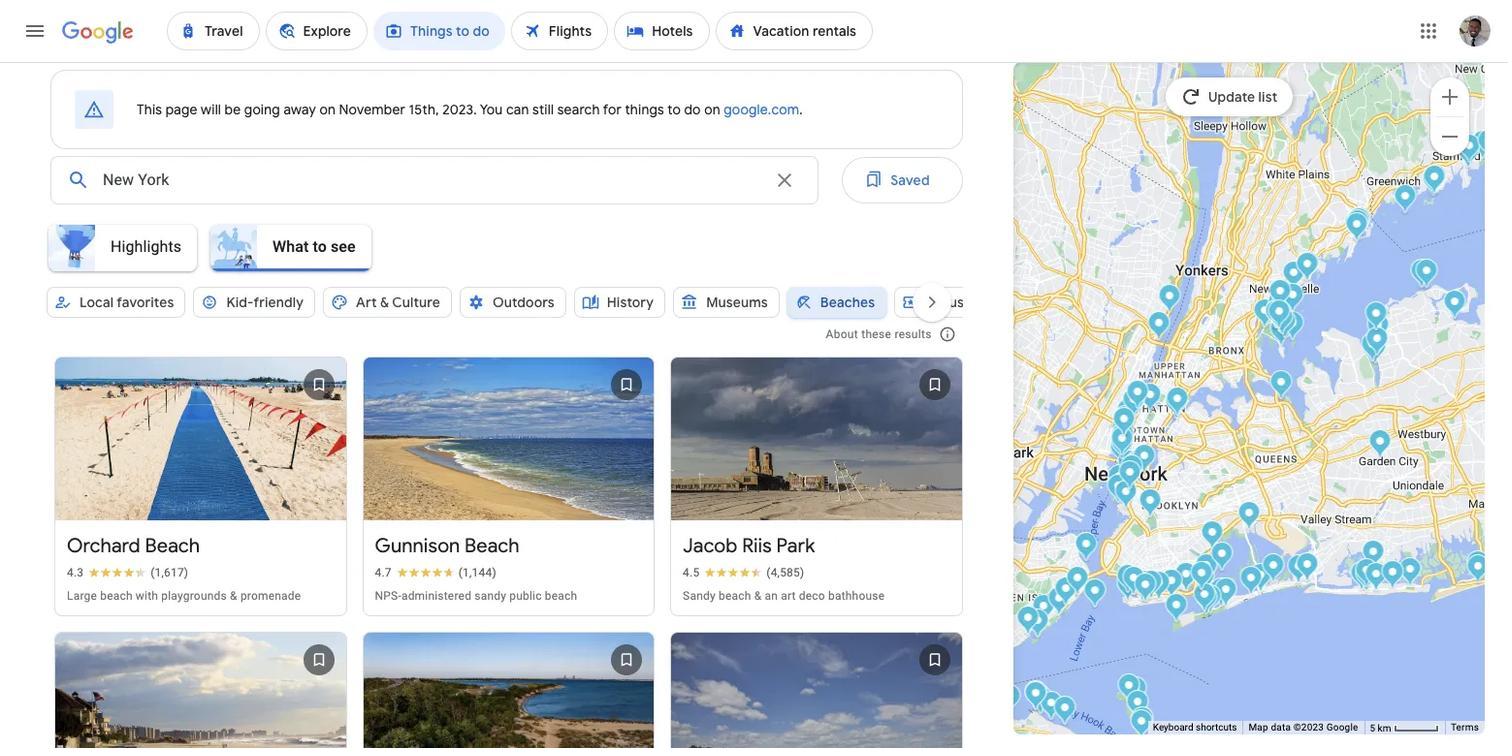 Task type: describe. For each thing, give the bounding box(es) containing it.
with
[[136, 590, 158, 603]]

beach 30th street playground image
[[1287, 555, 1310, 587]]

sandy
[[475, 590, 506, 603]]

sandy hook unit image
[[1126, 691, 1149, 723]]

google.com
[[724, 101, 799, 118]]

art & culture
[[356, 294, 440, 311]]

garden city department of recreation and parks image
[[1369, 430, 1391, 462]]

hillside dog park image
[[1123, 453, 1146, 485]]

great kills park image
[[1032, 595, 1055, 627]]

going
[[244, 101, 280, 118]]

south beach–franklin delano roosevelt boardwalk image
[[1066, 566, 1088, 598]]

beekman beach image
[[1443, 290, 1466, 322]]

morgan memorial park image
[[1365, 302, 1387, 334]]

orchard
[[67, 534, 140, 558]]

google
[[1327, 723, 1358, 733]]

favorites
[[117, 294, 174, 311]]

keyboard shortcuts button
[[1153, 722, 1237, 735]]

bayshore waterfront park image
[[1054, 696, 1076, 728]]

will
[[201, 101, 221, 118]]

sandy
[[683, 590, 716, 603]]

o'donohue park image
[[1296, 553, 1318, 585]]

list containing orchard beach
[[47, 343, 976, 749]]

hunter island image
[[1268, 290, 1290, 322]]

fort tilden beach image
[[1199, 585, 1221, 617]]

pier 97 at hudson river park image
[[1122, 387, 1145, 419]]

the people's beach at jacob riis park image
[[1215, 578, 1237, 610]]

ocean beach park image
[[1350, 562, 1373, 594]]

sandy beach & an art deco bathhouse
[[683, 590, 885, 603]]

new jersey beach image
[[1130, 710, 1153, 742]]

gunnison
[[375, 534, 460, 558]]

great kills beach image
[[1026, 609, 1049, 641]]

pier 96 at hudson river park image
[[1122, 388, 1145, 420]]

what to see link
[[205, 225, 379, 272]]

bloomer beach image
[[1158, 284, 1181, 316]]

beaches
[[820, 294, 875, 311]]

0 horizontal spatial &
[[230, 590, 237, 603]]

cummings park image
[[1458, 134, 1480, 166]]

lido beach west town park image
[[1381, 561, 1404, 593]]

new dorp beach image
[[1050, 585, 1072, 617]]

keyboard
[[1153, 723, 1193, 733]]

rye beach image
[[1346, 209, 1369, 241]]

rockaway beach boardwalk image
[[1240, 566, 1262, 598]]

pier 84 at hudson river park image
[[1119, 396, 1141, 428]]

pelham bay park image
[[1253, 299, 1276, 331]]

away
[[284, 101, 316, 118]]

2 horizontal spatial &
[[754, 590, 762, 603]]

north hempstead beach park image
[[1361, 333, 1383, 365]]

oakland beach image
[[1346, 212, 1368, 244]]

(4,585)
[[767, 566, 804, 580]]

2023.
[[442, 101, 477, 118]]

©2023
[[1294, 723, 1324, 733]]

jacob riis park image
[[1210, 578, 1232, 610]]

pier 4 beach image
[[1120, 458, 1142, 490]]

ideal beach image
[[1040, 692, 1062, 724]]

orchard beach
[[67, 534, 200, 558]]

things
[[625, 101, 664, 118]]

nps-
[[375, 590, 401, 603]]

pier 46 at hudson river park image
[[1112, 423, 1134, 455]]

beach for jacob
[[719, 590, 751, 603]]

kid-friendly
[[226, 294, 304, 311]]

Search for destinations, sights and more text field
[[102, 157, 762, 204]]

rye playland beach image
[[1347, 208, 1370, 240]]

update list button
[[1166, 78, 1293, 116]]

pebble beach image
[[1126, 450, 1149, 482]]

twin island image
[[1271, 295, 1293, 327]]

friendly
[[254, 294, 304, 311]]

saved link
[[842, 157, 963, 204]]

pier 15, east river esplanade image
[[1118, 450, 1140, 482]]

clear image
[[773, 169, 796, 192]]

charles e. ransom beach image
[[1415, 259, 1438, 291]]

coney island creek park image
[[1117, 564, 1139, 596]]

km
[[1378, 723, 1391, 734]]

november
[[339, 101, 406, 118]]

map
[[1249, 723, 1268, 733]]

2 beach from the left
[[545, 590, 577, 603]]

5 km
[[1370, 723, 1394, 734]]

orchard beach and promenade image
[[1265, 300, 1287, 332]]

next image
[[908, 279, 955, 326]]

4.3
[[67, 566, 84, 580]]

be
[[225, 101, 241, 118]]

outdoors
[[493, 294, 554, 311]]

amusement
[[927, 294, 1005, 311]]

filters form
[[35, 149, 1056, 345]]

4.5
[[683, 566, 700, 580]]

travers island image
[[1269, 279, 1291, 311]]

you
[[480, 101, 503, 118]]

union beach pier image
[[998, 685, 1021, 717]]

art
[[356, 294, 377, 311]]

long beach ny image
[[1365, 563, 1387, 595]]

high island image
[[1271, 306, 1293, 338]]

pier 86 at hudson river park image
[[1121, 394, 1143, 426]]

coney island beach & boardwalk image
[[1134, 573, 1156, 605]]

(1,144)
[[459, 566, 496, 580]]

pier 42 image
[[1133, 444, 1155, 476]]

fort tilden (gateway national recreation area) image
[[1193, 583, 1216, 615]]

rat island image
[[1274, 309, 1296, 341]]

what to see list item
[[205, 219, 379, 277]]

art
[[781, 590, 796, 603]]

clinton cove at hudson river park image
[[1122, 389, 1145, 421]]

rockaway beach image
[[1249, 563, 1272, 595]]

brooklyn bridge park pier 2 image
[[1121, 455, 1143, 487]]

gansevoort beach image
[[1112, 417, 1134, 449]]

about these results
[[826, 328, 932, 341]]

4.7
[[375, 566, 392, 580]]

list
[[1259, 88, 1278, 106]]

keyboard shortcuts
[[1153, 723, 1237, 733]]

orchard beach park image
[[1265, 300, 1287, 332]]

jones beach image
[[1467, 555, 1489, 587]]

beach for gunnison beach
[[465, 534, 520, 558]]

highlights link
[[43, 225, 205, 272]]

deco
[[799, 590, 825, 603]]

playland park image
[[1348, 207, 1371, 239]]

greenwich point beach image
[[1424, 164, 1446, 196]]

this page will be going away on november 15th, 2023. you can still search for things to do on google.com .
[[137, 101, 803, 118]]

can
[[506, 101, 529, 118]]

4.5 out of 5 stars from 4,585 reviews image
[[683, 565, 804, 581]]

hart island image
[[1281, 311, 1304, 343]]

.
[[799, 101, 803, 118]]

update list
[[1209, 88, 1278, 106]]

(1,617)
[[151, 566, 188, 580]]

main menu image
[[23, 19, 47, 43]]

tilden beach image
[[1195, 586, 1217, 618]]

kaiser park image
[[1122, 566, 1145, 598]]

save pelham bay park to collection image
[[911, 637, 958, 684]]

public
[[509, 590, 542, 603]]

saved
[[890, 172, 930, 189]]

& inside 'button'
[[380, 294, 389, 311]]

beach for orchard
[[100, 590, 133, 603]]

governors island image
[[1108, 465, 1130, 497]]

google.com link
[[724, 101, 799, 118]]



Task type: locate. For each thing, give the bounding box(es) containing it.
beach up (1,144)
[[465, 534, 520, 558]]

hudson park & beach image
[[1282, 261, 1305, 293]]

swinburne island image
[[1084, 579, 1106, 611]]

to
[[668, 101, 681, 118], [313, 237, 327, 256]]

3 beach from the left
[[719, 590, 751, 603]]

terms
[[1451, 723, 1479, 733]]

jacob
[[683, 534, 737, 558]]

save orchard beach bronx to collection image
[[295, 362, 342, 408]]

coney island image
[[1140, 570, 1162, 602]]

& left an
[[754, 590, 762, 603]]

1 horizontal spatial on
[[704, 101, 720, 118]]

save gunnison beach to collection image
[[603, 362, 650, 408]]

1 vertical spatial to
[[313, 237, 327, 256]]

south beach boardwalk image
[[1055, 577, 1077, 609]]

pier 64 at hudson river park image
[[1113, 407, 1135, 439]]

filters list containing highlights
[[35, 219, 963, 297]]

hudson river greenway image
[[1111, 427, 1133, 459]]

save plumb beach (gateway national recreation area) brooklyn to collection image
[[603, 637, 650, 684]]

data
[[1271, 723, 1291, 733]]

1 horizontal spatial to
[[668, 101, 681, 118]]

pier 34 at hudson river park image
[[1111, 431, 1133, 463]]

to left 'do'
[[668, 101, 681, 118]]

island beach image
[[1394, 184, 1416, 216]]

harry tappen beach - town of oyster bay image
[[1366, 327, 1388, 359]]

about
[[826, 328, 858, 341]]

this
[[137, 101, 162, 118]]

luna park in coney island image
[[1134, 570, 1156, 602]]

1 horizontal spatial beach
[[545, 590, 577, 603]]

west beach image
[[1457, 139, 1479, 171]]

save jacob riis park to collection image
[[911, 362, 958, 408]]

museums button
[[673, 279, 780, 326]]

keansburg beach image
[[1029, 686, 1052, 718]]

bathhouse
[[828, 590, 885, 603]]

beach right public
[[545, 590, 577, 603]]

1 beach from the left
[[100, 590, 133, 603]]

pier i image
[[1126, 380, 1149, 412]]

update
[[1209, 88, 1255, 106]]

zoom in map image
[[1438, 85, 1462, 108]]

crescent beach park image
[[1017, 606, 1039, 638]]

& right art
[[380, 294, 389, 311]]

dead horse bay image
[[1190, 562, 1213, 594]]

sea gate beach & cabana club image
[[1117, 572, 1139, 604]]

for
[[603, 101, 622, 118]]

on
[[320, 101, 336, 118], [704, 101, 720, 118]]

barren island image
[[1195, 554, 1217, 586]]

greenwich point park image
[[1423, 165, 1445, 197]]

little bay park image
[[1270, 370, 1292, 402]]

see
[[331, 237, 356, 256]]

results
[[895, 328, 932, 341]]

beach
[[145, 534, 200, 558], [465, 534, 520, 558]]

15th,
[[409, 101, 439, 118]]

kid-
[[226, 294, 254, 311]]

cove island image
[[1472, 130, 1494, 162]]

&
[[380, 294, 389, 311], [230, 590, 237, 603], [754, 590, 762, 603]]

hog island image
[[1272, 286, 1294, 318]]

art & culture button
[[323, 279, 452, 326]]

filters list
[[35, 219, 963, 297], [43, 279, 1056, 345]]

promenade
[[240, 590, 301, 603]]

playgrounds
[[161, 590, 227, 603]]

long beach boardwalk image
[[1355, 563, 1378, 595]]

breezy point tip image
[[1165, 594, 1187, 626]]

1 on from the left
[[320, 101, 336, 118]]

on right 'do'
[[704, 101, 720, 118]]

0 vertical spatial to
[[668, 101, 681, 118]]

on right away in the top left of the page
[[320, 101, 336, 118]]

nps-administered sandy public beach
[[375, 590, 577, 603]]

pier 45 at hudson river park image
[[1111, 424, 1133, 456]]

amusement parks button
[[894, 279, 1056, 326]]

steeplechase park image
[[1131, 572, 1153, 604]]

save rockaway beach queens to collection image
[[295, 637, 342, 684]]

2 beach from the left
[[465, 534, 520, 558]]

culture
[[392, 294, 440, 311]]

cedar grove beach image
[[1048, 587, 1070, 619]]

rockaway peninsula image
[[1262, 554, 1284, 586]]

what
[[273, 237, 309, 256]]

bar beach image
[[1364, 335, 1386, 367]]

glass bottle beach image
[[1192, 564, 1215, 596]]

plumb beach (gateway national recreation area) image
[[1175, 563, 1197, 595]]

1 horizontal spatial beach
[[465, 534, 520, 558]]

large beach with playgrounds & promenade
[[67, 590, 301, 603]]

about these results image
[[924, 311, 970, 358]]

0 horizontal spatial beach
[[145, 534, 200, 558]]

buono beach image
[[1075, 532, 1097, 564]]

map region
[[998, 0, 1507, 749]]

the lake image
[[1139, 383, 1161, 415]]

to left see
[[313, 237, 327, 256]]

map data ©2023 google
[[1249, 723, 1358, 733]]

history
[[607, 294, 654, 311]]

outdoors button
[[460, 279, 566, 326]]

brooklyn bridge park - pier 6 - beach volleyball courts image
[[1119, 461, 1141, 493]]

hallets cove playground image
[[1166, 387, 1188, 419]]

5 km button
[[1364, 722, 1445, 736]]

canarsie pier image
[[1201, 521, 1223, 553]]

parks
[[1009, 294, 1044, 311]]

pier 66 at hudson river park image
[[1114, 405, 1136, 437]]

jamaica bay image
[[1211, 542, 1233, 574]]

2 on from the left
[[704, 101, 720, 118]]

belvedero beach image
[[1024, 681, 1047, 713]]

rye town park image
[[1345, 210, 1367, 242]]

beach down 4.3 out of 5 stars from 1,617 reviews image
[[100, 590, 133, 603]]

beaches button
[[787, 279, 887, 326]]

large
[[67, 590, 97, 603]]

do
[[684, 101, 701, 118]]

history button
[[574, 279, 665, 326]]

highlights
[[111, 237, 181, 256]]

stehli beach image
[[1410, 259, 1433, 291]]

beach up (1,617)
[[145, 534, 200, 558]]

kid-friendly button
[[193, 279, 315, 326]]

1 beach from the left
[[145, 534, 200, 558]]

gunnison beach image
[[1124, 677, 1147, 709]]

sandy hook beach image
[[1131, 707, 1153, 739]]

tappen beach image
[[1366, 328, 1388, 360]]

0 horizontal spatial beach
[[100, 590, 133, 603]]

4.3 out of 5 stars from 1,617 reviews image
[[67, 565, 188, 581]]

city island image
[[1270, 317, 1292, 349]]

pelham bay image
[[1268, 300, 1290, 332]]

list
[[47, 343, 976, 749]]

amusement parks
[[927, 294, 1044, 311]]

& left promenade
[[230, 590, 237, 603]]

keansburg amusement park image
[[1024, 682, 1047, 714]]

an
[[765, 590, 778, 603]]

larchmont manor beach image
[[1297, 251, 1319, 283]]

2 horizontal spatial beach
[[719, 590, 751, 603]]

zoom out map image
[[1438, 125, 1462, 148]]

search
[[557, 101, 600, 118]]

shortcuts
[[1196, 723, 1237, 733]]

gunnison beach
[[375, 534, 520, 558]]

weed beach image
[[1476, 130, 1499, 162]]

beach comfort image
[[1355, 559, 1378, 591]]

park
[[776, 534, 815, 558]]

5
[[1370, 723, 1375, 734]]

riis
[[742, 534, 772, 558]]

beach for orchard beach
[[145, 534, 200, 558]]

local
[[80, 294, 114, 311]]

louis valentino, jr. park and pier image
[[1107, 474, 1129, 506]]

administered
[[401, 590, 471, 603]]

still
[[533, 101, 554, 118]]

terms link
[[1451, 723, 1479, 733]]

0 horizontal spatial to
[[313, 237, 327, 256]]

1 horizontal spatial &
[[380, 294, 389, 311]]

larchmont dog beach image
[[1296, 252, 1318, 284]]

weed beach image
[[1477, 129, 1500, 161]]

museums
[[706, 294, 768, 311]]

these
[[861, 328, 891, 341]]

orchard beach image
[[1266, 299, 1288, 331]]

davids island image
[[1281, 283, 1304, 315]]

what to see
[[273, 237, 356, 256]]

nickerson beach park image
[[1399, 558, 1421, 590]]

coney island beach image
[[1134, 573, 1156, 605]]

to inside list item
[[313, 237, 327, 256]]

jacob riis park
[[683, 534, 815, 558]]

local favorites button
[[47, 279, 186, 326]]

0 horizontal spatial on
[[320, 101, 336, 118]]

local favorites
[[80, 294, 174, 311]]

page
[[166, 101, 197, 118]]

filters list containing local favorites
[[43, 279, 1056, 345]]

beach
[[100, 590, 133, 603], [545, 590, 577, 603], [719, 590, 751, 603]]

glen island beach image
[[1273, 283, 1295, 315]]

beach down the 4.5 out of 5 stars from 4,585 reviews image
[[719, 590, 751, 603]]

jones beach state park image
[[1467, 551, 1489, 583]]



Task type: vqa. For each thing, say whether or not it's contained in the screenshot.
November
yes



